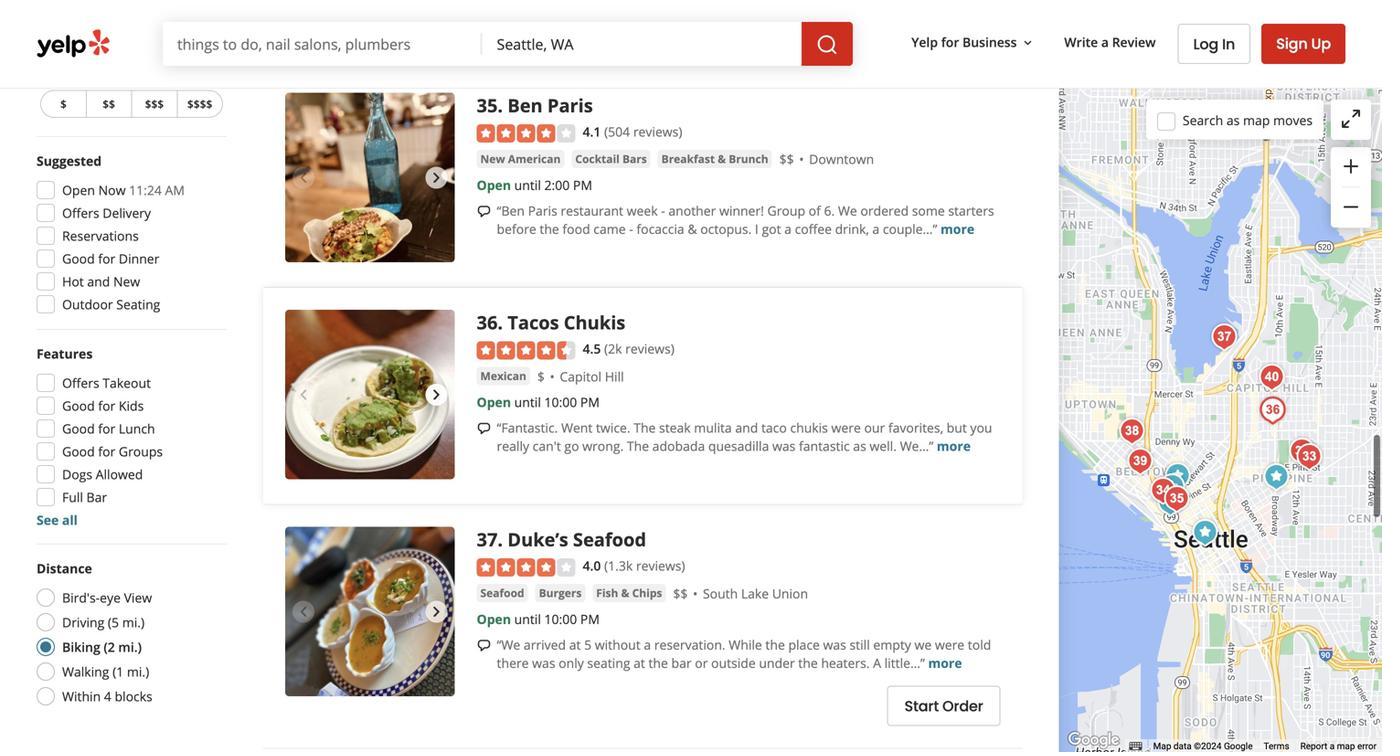 Task type: vqa. For each thing, say whether or not it's contained in the screenshot.
the leftmost Dealers,
no



Task type: locate. For each thing, give the bounding box(es) containing it.
1 horizontal spatial in
[[799, 3, 810, 20]]

1 horizontal spatial &
[[688, 220, 697, 238]]

16 speech v2 image left "we
[[477, 638, 491, 653]]

$$ right brunch
[[779, 151, 794, 168]]

0 horizontal spatial in
[[497, 3, 508, 20]]

1 horizontal spatial $
[[537, 368, 545, 385]]

"ben paris restaurant week - another winner!  group of 6.  we ordered some starters before the food came - focaccia & octopus. i got a coffee drink, a couple…"
[[497, 202, 994, 238]]

1 vertical spatial reviews)
[[625, 340, 674, 358]]

and inside "this was my first visit to seattle and had to try biscuit bitch. it was very easy to put in an order through their website. if you didn't put in the order…"
[[690, 0, 713, 2]]

& for paris
[[718, 151, 726, 166]]

$ down 4.5 star rating image
[[537, 368, 545, 385]]

winner!
[[719, 202, 764, 219]]

0 vertical spatial 16 speech v2 image
[[477, 421, 491, 436]]

mi.) right (2
[[118, 638, 142, 656]]

up
[[1311, 33, 1331, 54]]

0 vertical spatial -
[[661, 202, 665, 219]]

0 vertical spatial open until 10:00 pm
[[477, 394, 600, 411]]

at left 5
[[569, 636, 581, 654]]

pm down capitol hill at the left
[[580, 394, 600, 411]]

yelp for business
[[911, 33, 1017, 51]]

1 vertical spatial as
[[853, 437, 866, 455]]

chukis
[[790, 419, 828, 437]]

2 vertical spatial and
[[735, 419, 758, 437]]

1 vertical spatial more link
[[937, 437, 971, 455]]

& left brunch
[[718, 151, 726, 166]]

1 vertical spatial seafood
[[480, 586, 524, 601]]

- up focaccia
[[661, 202, 665, 219]]

order
[[942, 696, 983, 717]]

paris down open until 2:00 pm
[[528, 202, 557, 219]]

dinner
[[119, 250, 159, 267]]

reviews) up chips
[[636, 557, 685, 575]]

0 horizontal spatial $$
[[103, 96, 115, 112]]

0 vertical spatial as
[[1227, 111, 1240, 129]]

$$$
[[145, 96, 164, 112]]

1 next image from the top
[[426, 167, 448, 189]]

0 horizontal spatial you
[[713, 3, 735, 20]]

full
[[62, 489, 83, 506]]

until for duke's
[[514, 611, 541, 628]]

open down mexican link
[[477, 394, 511, 411]]

put down biscuit
[[776, 3, 796, 20]]

were right we
[[935, 636, 965, 654]]

you down had
[[713, 3, 735, 20]]

0 horizontal spatial at
[[569, 636, 581, 654]]

open until 10:00 pm up "fantastic.
[[477, 394, 600, 411]]

mulita
[[694, 419, 732, 437]]

error
[[1357, 741, 1377, 752]]

none field things to do, nail salons, plumbers
[[163, 22, 482, 66]]

open inside 'suggested' group
[[62, 181, 95, 199]]

got
[[762, 220, 781, 238]]

1 vertical spatial .
[[498, 310, 503, 335]]

was right it
[[869, 0, 892, 2]]

2 to from the left
[[743, 0, 755, 2]]

offers inside 'suggested' group
[[62, 204, 99, 222]]

new up seating
[[113, 273, 140, 290]]

2 vertical spatial mi.)
[[127, 663, 149, 681]]

offers delivery
[[62, 204, 151, 222]]

2 16 speech v2 image from the top
[[477, 638, 491, 653]]

1 horizontal spatial as
[[1227, 111, 1240, 129]]

seating
[[116, 296, 160, 313]]

offers up the good for kids on the left of page
[[62, 374, 99, 392]]

more link for duke's seafood
[[928, 655, 962, 672]]

until down new american 'link'
[[514, 176, 541, 194]]

4 good from the top
[[62, 443, 95, 460]]

10:00 up went at bottom
[[544, 394, 577, 411]]

burgers link
[[535, 584, 585, 603]]

pm for paris
[[573, 176, 592, 194]]

breakfast & brunch
[[662, 151, 768, 166]]

pm right 2:00
[[573, 176, 592, 194]]

for up hot and new
[[98, 250, 115, 267]]

0 vertical spatial reviews)
[[633, 123, 682, 140]]

starters
[[948, 202, 994, 219]]

1 vertical spatial map
[[1337, 741, 1355, 752]]

good up dogs
[[62, 443, 95, 460]]

the left steak
[[634, 419, 656, 437]]

. for 36
[[498, 310, 503, 335]]

0 vertical spatial 10:00
[[544, 394, 577, 411]]

1 until from the top
[[514, 176, 541, 194]]

for inside button
[[941, 33, 959, 51]]

16 speech v2 image
[[477, 204, 491, 219]]

for inside 'suggested' group
[[98, 250, 115, 267]]

reservation.
[[654, 636, 725, 654]]

. for 35
[[498, 93, 503, 118]]

next image left mexican link
[[426, 384, 448, 406]]

the left the food
[[540, 220, 559, 238]]

- down week
[[629, 220, 633, 238]]

. for 37
[[498, 527, 503, 552]]

1 horizontal spatial to
[[743, 0, 755, 2]]

0 horizontal spatial put
[[776, 3, 796, 20]]

more down "starters"
[[941, 220, 975, 238]]

3 . from the top
[[498, 527, 503, 552]]

more link down we
[[928, 655, 962, 672]]

0 vertical spatial .
[[498, 93, 503, 118]]

outdoor
[[62, 296, 113, 313]]

favorites,
[[888, 419, 943, 437]]

tacos chukis image
[[1254, 392, 1291, 429]]

and up the if
[[690, 0, 713, 2]]

1 vertical spatial -
[[629, 220, 633, 238]]

reviews) right (2k at the left top of the page
[[625, 340, 674, 358]]

open down suggested
[[62, 181, 95, 199]]

1 vertical spatial 10:00
[[544, 611, 577, 628]]

bar
[[86, 489, 107, 506]]

1 none field from the left
[[163, 22, 482, 66]]

good inside 'suggested' group
[[62, 250, 95, 267]]

(1
[[112, 663, 124, 681]]

reviews) for 37 . duke's seafood
[[636, 557, 685, 575]]

at
[[569, 636, 581, 654], [634, 655, 645, 672]]

new american link
[[477, 150, 564, 169]]

mi.) for biking (2 mi.)
[[118, 638, 142, 656]]

more link for tacos chukis
[[937, 437, 971, 455]]

1 good from the top
[[62, 250, 95, 267]]

american
[[508, 151, 561, 166]]

2 horizontal spatial and
[[735, 419, 758, 437]]

fish
[[596, 586, 618, 601]]

open for 35
[[477, 176, 511, 194]]

pm for chukis
[[580, 394, 600, 411]]

map left moves
[[1243, 111, 1270, 129]]

1 16 speech v2 image from the top
[[477, 421, 491, 436]]

food
[[563, 220, 590, 238]]

were up fantastic on the bottom of page
[[831, 419, 861, 437]]

adobada
[[652, 437, 705, 455]]

36 . tacos chukis
[[477, 310, 625, 335]]

0 horizontal spatial were
[[831, 419, 861, 437]]

terms link
[[1264, 741, 1289, 752]]

good for good for kids
[[62, 397, 95, 415]]

0 vertical spatial map
[[1243, 111, 1270, 129]]

until up arrived
[[514, 611, 541, 628]]

0 vertical spatial until
[[514, 176, 541, 194]]

1 vertical spatial at
[[634, 655, 645, 672]]

0 vertical spatial more link
[[941, 220, 975, 238]]

0 vertical spatial $
[[60, 96, 67, 112]]

suggested group
[[31, 152, 227, 319]]

we
[[915, 636, 932, 654]]

as left well.
[[853, 437, 866, 455]]

. left duke's
[[498, 527, 503, 552]]

more link down "starters"
[[941, 220, 975, 238]]

$$ left $$$ button
[[103, 96, 115, 112]]

pm up 5
[[580, 611, 600, 628]]

1 vertical spatial 16 speech v2 image
[[477, 638, 491, 653]]

start order
[[905, 696, 983, 717]]

hill
[[605, 368, 624, 385]]

1 vertical spatial paris
[[528, 202, 557, 219]]

next image left seafood 'link'
[[426, 601, 448, 623]]

as right search
[[1227, 111, 1240, 129]]

reviews) for 36 . tacos chukis
[[625, 340, 674, 358]]

0 vertical spatial and
[[690, 0, 713, 2]]

new left the american
[[480, 151, 505, 166]]

garage image
[[1258, 459, 1295, 495]]

good down the good for kids on the left of page
[[62, 420, 95, 437]]

lake
[[741, 585, 769, 602]]

1 slideshow element from the top
[[285, 93, 455, 262]]

$$
[[103, 96, 115, 112], [779, 151, 794, 168], [673, 585, 688, 602]]

1 10:00 from the top
[[544, 394, 577, 411]]

seafood down 4 star rating image
[[480, 586, 524, 601]]

good up hot
[[62, 250, 95, 267]]

1 vertical spatial until
[[514, 394, 541, 411]]

1 . from the top
[[498, 93, 503, 118]]

new inside button
[[480, 151, 505, 166]]

arrived
[[524, 636, 566, 654]]

16 chevron down v2 image
[[1021, 35, 1035, 50]]

next image left new american 'link'
[[426, 167, 448, 189]]

keyboard shortcuts image
[[1129, 742, 1142, 751]]

3 to from the left
[[954, 0, 966, 2]]

2 vertical spatial &
[[621, 586, 629, 601]]

bird's-eye view
[[62, 589, 152, 607]]

good down offers takeout
[[62, 397, 95, 415]]

open until 10:00 pm up arrived
[[477, 611, 600, 628]]

good for good for dinner
[[62, 250, 95, 267]]

offers takeout
[[62, 374, 151, 392]]

2 vertical spatial until
[[514, 611, 541, 628]]

slideshow element for 37
[[285, 527, 455, 697]]

"this
[[497, 0, 526, 2]]

a right without on the left bottom of page
[[644, 636, 651, 654]]

3 good from the top
[[62, 420, 95, 437]]

0 vertical spatial &
[[718, 151, 726, 166]]

fish & chips button
[[593, 584, 666, 602]]

zoom in image
[[1340, 155, 1362, 177]]

None field
[[163, 22, 482, 66], [482, 22, 802, 66]]

until for tacos
[[514, 394, 541, 411]]

map left error on the right of the page
[[1337, 741, 1355, 752]]

slideshow element
[[285, 93, 455, 262], [285, 310, 455, 480], [285, 527, 455, 697]]

bird's-
[[62, 589, 100, 607]]

were inside "we arrived at 5 without a reservation. while the place was still empty we were told there was only seating at the bar or outside under the heaters. a little…"
[[935, 636, 965, 654]]

2 in from the left
[[799, 3, 810, 20]]

for for kids
[[98, 397, 115, 415]]

little…"
[[884, 655, 925, 672]]

1 horizontal spatial map
[[1337, 741, 1355, 752]]

log in
[[1193, 34, 1235, 54]]

$$ right chips
[[673, 585, 688, 602]]

open down seafood 'link'
[[477, 611, 511, 628]]

more link down but
[[937, 437, 971, 455]]

previous image
[[293, 167, 314, 189], [293, 601, 314, 623]]

breakfast & brunch link
[[658, 150, 772, 169]]

start order link
[[887, 686, 1001, 726]]

2 vertical spatial pm
[[580, 611, 600, 628]]

my
[[555, 0, 574, 2]]

and inside "fantastic. went twice. the steak mulita and taco chukis were our favorites, but you really can't go wrong. the adobada quesadilla was fantastic as well. we…"
[[735, 419, 758, 437]]

3 next image from the top
[[426, 601, 448, 623]]

features group
[[31, 345, 227, 529]]

1 vertical spatial you
[[970, 419, 992, 437]]

$$ inside button
[[103, 96, 115, 112]]

None search field
[[163, 22, 853, 66]]

open up 16 speech v2 icon
[[477, 176, 511, 194]]

0 vertical spatial pm
[[573, 176, 592, 194]]

$$ for 35 . ben paris
[[779, 151, 794, 168]]

2 until from the top
[[514, 394, 541, 411]]

map
[[1153, 741, 1171, 752]]

until up "fantastic.
[[514, 394, 541, 411]]

duke's seafood link
[[508, 527, 646, 552]]

came
[[594, 220, 626, 238]]

1 vertical spatial $$
[[779, 151, 794, 168]]

36
[[477, 310, 498, 335]]

for right yelp
[[941, 33, 959, 51]]

more for seafood
[[928, 655, 962, 672]]

1 horizontal spatial you
[[970, 419, 992, 437]]

union
[[772, 585, 808, 602]]

2 none field from the left
[[482, 22, 802, 66]]

search
[[1183, 111, 1223, 129]]

next image for 35 . ben paris
[[426, 167, 448, 189]]

offers inside features group
[[62, 374, 99, 392]]

reviews) up bars on the left
[[633, 123, 682, 140]]

1 horizontal spatial new
[[480, 151, 505, 166]]

2 offers from the top
[[62, 374, 99, 392]]

search image
[[816, 34, 838, 56]]

2 vertical spatial reviews)
[[636, 557, 685, 575]]

1 vertical spatial offers
[[62, 374, 99, 392]]

group
[[1331, 147, 1371, 228]]

1 vertical spatial more
[[937, 437, 971, 455]]

0 vertical spatial more
[[941, 220, 975, 238]]

16 speech v2 image
[[477, 421, 491, 436], [477, 638, 491, 653]]

told
[[968, 636, 991, 654]]

& for seafood
[[621, 586, 629, 601]]

ben paris image
[[1158, 481, 1195, 517]]

map data ©2024 google
[[1153, 741, 1253, 752]]

good for lunch
[[62, 420, 155, 437]]

in down ""this" on the top left
[[497, 3, 508, 20]]

paris up 4.1
[[547, 93, 593, 118]]

2 vertical spatial next image
[[426, 601, 448, 623]]

2 horizontal spatial $$
[[779, 151, 794, 168]]

2 next image from the top
[[426, 384, 448, 406]]

1 vertical spatial &
[[688, 220, 697, 238]]

map region
[[919, 71, 1382, 752]]

fish & chips link
[[593, 584, 666, 603]]

next image for 36 . tacos chukis
[[426, 384, 448, 406]]

0 vertical spatial $$
[[103, 96, 115, 112]]

for down good for lunch at the bottom of page
[[98, 443, 115, 460]]

0 vertical spatial new
[[480, 151, 505, 166]]

1 horizontal spatial were
[[935, 636, 965, 654]]

1 vertical spatial mi.)
[[118, 638, 142, 656]]

without
[[595, 636, 641, 654]]

0 horizontal spatial map
[[1243, 111, 1270, 129]]

0 horizontal spatial to
[[631, 0, 643, 2]]

to up didn't
[[743, 0, 755, 2]]

2 vertical spatial more
[[928, 655, 962, 672]]

duke's seafood image
[[1206, 319, 1243, 356]]

2 horizontal spatial to
[[954, 0, 966, 2]]

(504
[[604, 123, 630, 140]]

was inside "fantastic. went twice. the steak mulita and taco chukis were our favorites, but you really can't go wrong. the adobada quesadilla was fantastic as well. we…"
[[772, 437, 796, 455]]

2 vertical spatial $$
[[673, 585, 688, 602]]

. left tacos at the top of the page
[[498, 310, 503, 335]]

1 horizontal spatial seafood
[[573, 527, 646, 552]]

paris
[[547, 93, 593, 118], [528, 202, 557, 219]]

1 vertical spatial open until 10:00 pm
[[477, 611, 600, 628]]

mi.) right (1
[[127, 663, 149, 681]]

more link for ben paris
[[941, 220, 975, 238]]

1 vertical spatial next image
[[426, 384, 448, 406]]

offers for offers delivery
[[62, 204, 99, 222]]

3 slideshow element from the top
[[285, 527, 455, 697]]

2 slideshow element from the top
[[285, 310, 455, 480]]

you right but
[[970, 419, 992, 437]]

place
[[788, 636, 820, 654]]

0 vertical spatial mi.)
[[122, 614, 145, 631]]

1 open until 10:00 pm from the top
[[477, 394, 600, 411]]

0 horizontal spatial $
[[60, 96, 67, 112]]

& right fish
[[621, 586, 629, 601]]

steak
[[659, 419, 691, 437]]

chips
[[632, 586, 662, 601]]

& down another
[[688, 220, 697, 238]]

if
[[702, 3, 709, 20]]

10:00 for tacos
[[544, 394, 577, 411]]

yelp
[[911, 33, 938, 51]]

0 horizontal spatial as
[[853, 437, 866, 455]]

restaurant
[[561, 202, 623, 219]]

2 previous image from the top
[[293, 601, 314, 623]]

to up their
[[631, 0, 643, 2]]

south
[[703, 585, 738, 602]]

the
[[634, 419, 656, 437], [627, 437, 649, 455]]

(1.3k
[[604, 557, 633, 575]]

and up outdoor
[[87, 273, 110, 290]]

2 10:00 from the top
[[544, 611, 577, 628]]

0 horizontal spatial &
[[621, 586, 629, 601]]

2 open until 10:00 pm from the top
[[477, 611, 600, 628]]

10:00 down burgers link
[[544, 611, 577, 628]]

put up yelp for business button
[[969, 0, 990, 2]]

biscuit bitch image
[[1145, 473, 1181, 509]]

the down the twice. at the bottom of the page
[[627, 437, 649, 455]]

0 vertical spatial previous image
[[293, 167, 314, 189]]

next image
[[426, 167, 448, 189], [426, 384, 448, 406], [426, 601, 448, 623]]

0 horizontal spatial seafood
[[480, 586, 524, 601]]

some
[[912, 202, 945, 219]]

slideshow element for 35
[[285, 93, 455, 262]]

. left ben
[[498, 93, 503, 118]]

for down offers takeout
[[98, 397, 115, 415]]

1 vertical spatial slideshow element
[[285, 310, 455, 480]]

1 vertical spatial were
[[935, 636, 965, 654]]

1 offers from the top
[[62, 204, 99, 222]]

open until 2:00 pm
[[477, 176, 592, 194]]

2 good from the top
[[62, 397, 95, 415]]

0 vertical spatial were
[[831, 419, 861, 437]]

2 vertical spatial more link
[[928, 655, 962, 672]]

distance
[[37, 560, 92, 577]]

was up heaters.
[[823, 636, 846, 654]]

$ inside button
[[60, 96, 67, 112]]

moves
[[1273, 111, 1313, 129]]

1 vertical spatial pm
[[580, 394, 600, 411]]

the down bitch. on the right
[[814, 3, 833, 20]]

1 horizontal spatial $$
[[673, 585, 688, 602]]

0 vertical spatial put
[[969, 0, 990, 2]]

1 vertical spatial new
[[113, 273, 140, 290]]

1 vertical spatial previous image
[[293, 601, 314, 623]]

review
[[1112, 33, 1156, 51]]

new inside 'suggested' group
[[113, 273, 140, 290]]

and up "quesadilla"
[[735, 419, 758, 437]]

previous image for 37
[[293, 601, 314, 623]]

you inside "fantastic. went twice. the steak mulita and taco chukis were our favorites, but you really can't go wrong. the adobada quesadilla was fantastic as well. we…"
[[970, 419, 992, 437]]

sign up
[[1276, 33, 1331, 54]]

& inside "ben paris restaurant week - another winner!  group of 6.  we ordered some starters before the food came - focaccia & octopus. i got a coffee drink, a couple…"
[[688, 220, 697, 238]]

1 vertical spatial and
[[87, 273, 110, 290]]

more down we
[[928, 655, 962, 672]]

a down ordered
[[872, 220, 880, 238]]

0 vertical spatial offers
[[62, 204, 99, 222]]

or
[[695, 655, 708, 672]]

2 . from the top
[[498, 310, 503, 335]]

xing fu tang image
[[1159, 458, 1196, 495]]

the inside "this was my first visit to seattle and had to try biscuit bitch. it was very easy to put in an order through their website. if you didn't put in the order…"
[[814, 3, 833, 20]]

35 . ben paris
[[477, 93, 593, 118]]

in down biscuit
[[799, 3, 810, 20]]

previous image
[[293, 384, 314, 406]]

was up order
[[529, 0, 552, 2]]

$$ for 37 . duke's seafood
[[673, 585, 688, 602]]

can't
[[533, 437, 561, 455]]

taco
[[761, 419, 787, 437]]

2 vertical spatial slideshow element
[[285, 527, 455, 697]]

0 vertical spatial slideshow element
[[285, 93, 455, 262]]

mi.) right the (5
[[122, 614, 145, 631]]

had
[[717, 0, 739, 2]]

more down but
[[937, 437, 971, 455]]

address, neighborhood, city, state or zip text field
[[482, 22, 802, 66]]

1 previous image from the top
[[293, 167, 314, 189]]

order
[[530, 3, 563, 20]]

wrong.
[[582, 437, 624, 455]]

1 horizontal spatial and
[[690, 0, 713, 2]]

4.1 star rating image
[[477, 124, 575, 143]]

still
[[850, 636, 870, 654]]

offers for offers takeout
[[62, 374, 99, 392]]

offers up reservations at the top left of page
[[62, 204, 99, 222]]

to right easy
[[954, 0, 966, 2]]

16 speech v2 image left "fantastic.
[[477, 421, 491, 436]]

the down the place
[[798, 655, 818, 672]]

while
[[729, 636, 762, 654]]

seafood up (1.3k
[[573, 527, 646, 552]]

for for business
[[941, 33, 959, 51]]

$ left $$ button
[[60, 96, 67, 112]]

for down the good for kids on the left of page
[[98, 420, 115, 437]]

sign
[[1276, 33, 1308, 54]]

was down taco
[[772, 437, 796, 455]]

3 until from the top
[[514, 611, 541, 628]]

0 horizontal spatial and
[[87, 273, 110, 290]]

visit
[[604, 0, 627, 2]]

0 horizontal spatial new
[[113, 273, 140, 290]]

seattle
[[646, 0, 687, 2]]

at down without on the left bottom of page
[[634, 655, 645, 672]]

1 horizontal spatial at
[[634, 655, 645, 672]]

fantastic
[[799, 437, 850, 455]]



Task type: describe. For each thing, give the bounding box(es) containing it.
the left bar
[[649, 655, 668, 672]]

mi.) for walking (1 mi.)
[[127, 663, 149, 681]]

pm for seafood
[[580, 611, 600, 628]]

2:00
[[544, 176, 570, 194]]

0 vertical spatial paris
[[547, 93, 593, 118]]

new american
[[480, 151, 561, 166]]

was down arrived
[[532, 655, 555, 672]]

seafood inside button
[[480, 586, 524, 601]]

as inside "fantastic. went twice. the steak mulita and taco chukis were our favorites, but you really can't go wrong. the adobada quesadilla was fantastic as well. we…"
[[853, 437, 866, 455]]

4.5 star rating image
[[477, 341, 575, 360]]

breakfast
[[662, 151, 715, 166]]

there
[[497, 655, 529, 672]]

suggested
[[37, 152, 102, 170]]

mexican button
[[477, 367, 530, 385]]

"we arrived at 5 without a reservation. while the place was still empty we were told there was only seating at the bar or outside under the heaters. a little…"
[[497, 636, 991, 672]]

reviews) for 35 . ben paris
[[633, 123, 682, 140]]

open for 36
[[477, 394, 511, 411]]

cocktail bars button
[[572, 150, 651, 168]]

go
[[564, 437, 579, 455]]

dogs
[[62, 466, 92, 483]]

a right the got
[[784, 220, 792, 238]]

a right the write
[[1101, 33, 1109, 51]]

until for ben
[[514, 176, 541, 194]]

10:00 for duke's
[[544, 611, 577, 628]]

log in link
[[1178, 24, 1251, 64]]

5
[[584, 636, 592, 654]]

35
[[477, 93, 498, 118]]

the up the under
[[765, 636, 785, 654]]

kids
[[119, 397, 144, 415]]

open now 11:24 am
[[62, 181, 185, 199]]

fish & chips
[[596, 586, 662, 601]]

altura image
[[1253, 359, 1290, 396]]

write a review link
[[1057, 26, 1163, 59]]

for for lunch
[[98, 420, 115, 437]]

focaccia
[[637, 220, 684, 238]]

patagōn image
[[1154, 469, 1190, 505]]

google
[[1224, 741, 1253, 752]]

things to do, nail salons, plumbers text field
[[163, 22, 482, 66]]

storyville coffee company image
[[1152, 484, 1189, 521]]

google image
[[1064, 729, 1124, 752]]

map for moves
[[1243, 111, 1270, 129]]

through
[[566, 3, 614, 20]]

(2
[[104, 638, 115, 656]]

for for groups
[[98, 443, 115, 460]]

well.
[[870, 437, 897, 455]]

twice.
[[596, 419, 630, 437]]

1 to from the left
[[631, 0, 643, 2]]

1 vertical spatial put
[[776, 3, 796, 20]]

driving (5 mi.)
[[62, 614, 145, 631]]

previous image for 35
[[293, 167, 314, 189]]

more for chukis
[[937, 437, 971, 455]]

good for good for lunch
[[62, 420, 95, 437]]

lunch
[[119, 420, 155, 437]]

you inside "this was my first visit to seattle and had to try biscuit bitch. it was very easy to put in an order through their website. if you didn't put in the order…"
[[713, 3, 735, 20]]

6.
[[824, 202, 835, 219]]

south lake union
[[703, 585, 808, 602]]

see all button
[[37, 511, 78, 529]]

none field address, neighborhood, city, state or zip
[[482, 22, 802, 66]]

didn't
[[738, 3, 772, 20]]

an
[[511, 3, 526, 20]]

open until 10:00 pm for tacos
[[477, 394, 600, 411]]

0 vertical spatial the
[[634, 419, 656, 437]]

start
[[905, 696, 939, 717]]

log
[[1193, 34, 1219, 54]]

the inside "ben paris restaurant week - another winner!  group of 6.  we ordered some starters before the food came - focaccia & octopus. i got a coffee drink, a couple…"
[[540, 220, 559, 238]]

seating
[[587, 655, 630, 672]]

16 speech v2 image for 36
[[477, 421, 491, 436]]

data
[[1174, 741, 1192, 752]]

all
[[62, 511, 78, 529]]

open until 10:00 pm for duke's
[[477, 611, 600, 628]]

allowed
[[96, 466, 143, 483]]

new american button
[[477, 150, 564, 168]]

under
[[759, 655, 795, 672]]

"this was my first visit to seattle and had to try biscuit bitch. it was very easy to put in an order through their website. if you didn't put in the order…"
[[497, 0, 990, 20]]

reservations
[[62, 227, 139, 245]]

good for dinner
[[62, 250, 159, 267]]

slideshow element for 36
[[285, 310, 455, 480]]

first
[[577, 0, 601, 2]]

mexican
[[480, 368, 526, 383]]

tilikum place cafe image
[[1114, 413, 1150, 450]]

good for good for groups
[[62, 443, 95, 460]]

1 in from the left
[[497, 3, 508, 20]]

search as map moves
[[1183, 111, 1313, 129]]

blocks
[[115, 688, 152, 705]]

business
[[963, 33, 1017, 51]]

expand map image
[[1340, 108, 1362, 130]]

0 vertical spatial seafood
[[573, 527, 646, 552]]

paris inside "ben paris restaurant week - another winner!  group of 6.  we ordered some starters before the food came - focaccia & octopus. i got a coffee drink, a couple…"
[[528, 202, 557, 219]]

write
[[1064, 33, 1098, 51]]

driving
[[62, 614, 104, 631]]

quesadilla
[[708, 437, 769, 455]]

report a map error link
[[1300, 741, 1377, 752]]

ordered
[[860, 202, 909, 219]]

mexican link
[[477, 367, 530, 386]]

1 horizontal spatial -
[[661, 202, 665, 219]]

$$$ button
[[131, 90, 177, 118]]

map for error
[[1337, 741, 1355, 752]]

our
[[864, 419, 885, 437]]

heaters.
[[821, 655, 870, 672]]

4.1
[[583, 123, 601, 140]]

0 vertical spatial at
[[569, 636, 581, 654]]

4 star rating image
[[477, 559, 575, 577]]

(2k
[[604, 340, 622, 358]]

were inside "fantastic. went twice. the steak mulita and taco chukis were our favorites, but you really can't go wrong. the adobada quesadilla was fantastic as well. we…"
[[831, 419, 861, 437]]

next image for 37 . duke's seafood
[[426, 601, 448, 623]]

takeout
[[103, 374, 151, 392]]

breakfast & brunch button
[[658, 150, 772, 168]]

filters
[[37, 25, 82, 45]]

another
[[669, 202, 716, 219]]

cocktail
[[575, 151, 620, 166]]

biscuit
[[778, 0, 817, 2]]

1 vertical spatial the
[[627, 437, 649, 455]]

mi.) for driving (5 mi.)
[[122, 614, 145, 631]]

seafood button
[[477, 584, 528, 602]]

starbucks image
[[1187, 515, 1223, 551]]

really
[[497, 437, 529, 455]]

4.0 (1.3k reviews)
[[583, 557, 685, 575]]

a right report
[[1330, 741, 1335, 752]]

wasabi sushi & izakaya image
[[1122, 443, 1158, 480]]

drink,
[[835, 220, 869, 238]]

see all
[[37, 511, 78, 529]]

1 vertical spatial $
[[537, 368, 545, 385]]

open for 37
[[477, 611, 511, 628]]

seafood link
[[477, 584, 528, 603]]

37 . duke's seafood
[[477, 527, 646, 552]]

a inside "we arrived at 5 without a reservation. while the place was still empty we were told there was only seating at the bar or outside under the heaters. a little…"
[[644, 636, 651, 654]]

distance option group
[[31, 559, 227, 711]]

brunch
[[729, 151, 768, 166]]

1 horizontal spatial put
[[969, 0, 990, 2]]

easy
[[924, 0, 950, 2]]

walking (1 mi.)
[[62, 663, 149, 681]]

zoom out image
[[1340, 196, 1362, 218]]

4.0
[[583, 557, 601, 575]]

16 speech v2 image for 37
[[477, 638, 491, 653]]

more for paris
[[941, 220, 975, 238]]

$$$$
[[187, 96, 212, 112]]

eye
[[100, 589, 121, 607]]

0 horizontal spatial -
[[629, 220, 633, 238]]

price group
[[37, 61, 227, 122]]

ramen danbo image
[[1284, 433, 1320, 470]]

duke's
[[508, 527, 568, 552]]

and inside 'suggested' group
[[87, 273, 110, 290]]

nue image
[[1291, 439, 1328, 475]]

see
[[37, 511, 59, 529]]

"we
[[497, 636, 520, 654]]

for for dinner
[[98, 250, 115, 267]]

37
[[477, 527, 498, 552]]



